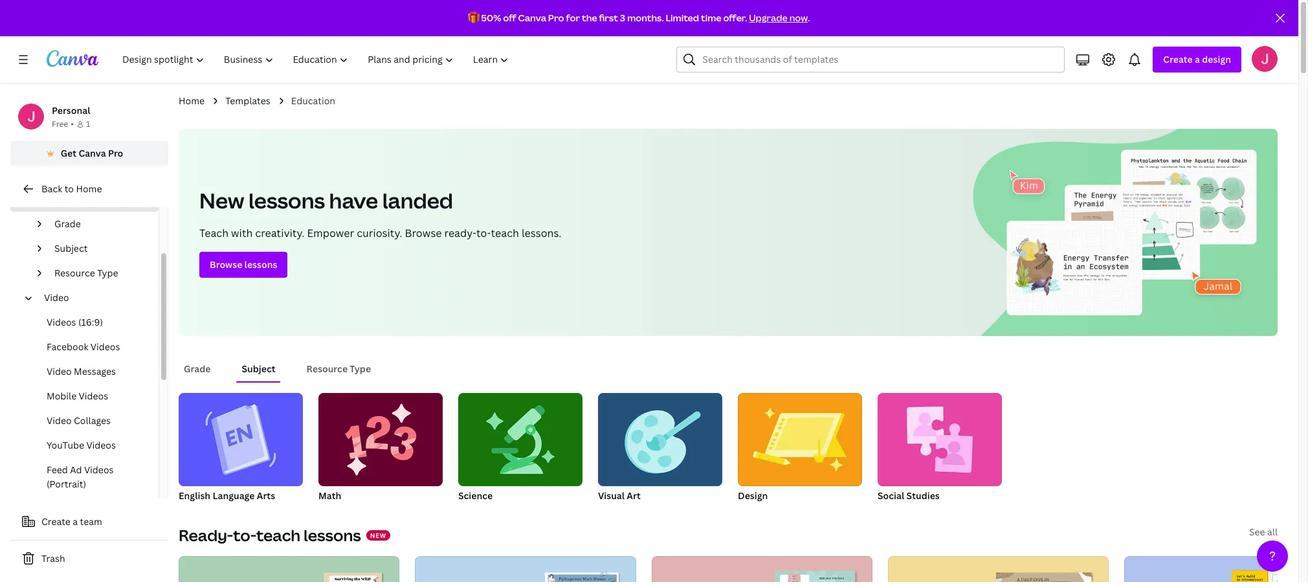 Task type: describe. For each thing, give the bounding box(es) containing it.
free •
[[52, 118, 74, 130]]

science
[[458, 490, 493, 502]]

Search search field
[[703, 47, 1057, 72]]

months.
[[628, 12, 664, 24]]

design link
[[738, 393, 862, 504]]

1 vertical spatial teach
[[256, 524, 301, 546]]

to
[[65, 183, 74, 195]]

math
[[319, 490, 341, 502]]

1 horizontal spatial pro
[[548, 12, 564, 24]]

0 vertical spatial browse
[[405, 226, 442, 240]]

top level navigation element
[[114, 47, 520, 73]]

video collages
[[47, 414, 111, 427]]

facebook
[[47, 341, 88, 353]]

free
[[52, 118, 68, 130]]

collages
[[74, 414, 111, 427]]

templates link
[[225, 94, 270, 108]]

back
[[41, 183, 62, 195]]

team
[[80, 515, 102, 528]]

mobile videos
[[47, 390, 108, 402]]

math link
[[319, 393, 443, 504]]

subject for the top subject button
[[54, 242, 88, 254]]

personal
[[52, 104, 90, 117]]

new for new lessons have landed
[[199, 186, 244, 214]]

see
[[1250, 526, 1266, 538]]

design
[[1203, 53, 1232, 65]]

offer.
[[724, 12, 747, 24]]

youtube
[[47, 439, 84, 451]]

curiosity.
[[357, 226, 402, 240]]

teach
[[199, 226, 229, 240]]

science link
[[458, 393, 583, 504]]

english language arts
[[179, 490, 275, 502]]

0 horizontal spatial to-
[[233, 524, 256, 546]]

a for team
[[73, 515, 78, 528]]

1 horizontal spatial home
[[179, 95, 205, 107]]

video for video collages
[[47, 414, 72, 427]]

videos inside feed ad videos (portrait)
[[84, 464, 114, 476]]

facebook videos
[[47, 341, 120, 353]]

lessons for browse
[[245, 258, 277, 271]]

limited
[[666, 12, 699, 24]]

1 vertical spatial type
[[350, 363, 371, 375]]

new for new
[[370, 531, 386, 540]]

first
[[599, 12, 618, 24]]

creativity.
[[255, 226, 305, 240]]

videos for mobile videos
[[79, 390, 108, 402]]

🎁
[[468, 12, 480, 24]]

0 vertical spatial resource type button
[[49, 261, 151, 286]]

social studies link
[[878, 393, 1002, 504]]

create a design
[[1164, 53, 1232, 65]]

social
[[878, 490, 905, 502]]

video messages
[[47, 365, 116, 378]]

visual art
[[598, 490, 641, 502]]

create a design button
[[1153, 47, 1242, 73]]

messages
[[74, 365, 116, 378]]

(portrait)
[[47, 478, 86, 490]]

design
[[738, 490, 768, 502]]

videos for facebook videos
[[91, 341, 120, 353]]

videos for youtube videos
[[86, 439, 116, 451]]

all
[[1268, 526, 1278, 538]]

video for video messages
[[47, 365, 72, 378]]

.
[[808, 12, 810, 24]]

create for create a team
[[41, 515, 70, 528]]

lessons for new
[[249, 186, 325, 214]]

teach with creativity. empower curiosity. browse ready-to-teach lessons.
[[199, 226, 562, 240]]

lessons.
[[522, 226, 562, 240]]

•
[[71, 118, 74, 130]]

landed
[[382, 186, 453, 214]]

visual
[[598, 490, 625, 502]]

english
[[179, 490, 211, 502]]

new lessons have landed
[[199, 186, 453, 214]]

grade for grade button to the left
[[54, 218, 81, 230]]

1 horizontal spatial to-
[[477, 226, 491, 240]]

0 horizontal spatial education
[[44, 193, 88, 205]]

2 vertical spatial lessons
[[304, 524, 361, 546]]

a for design
[[1195, 53, 1200, 65]]

video link
[[39, 286, 151, 310]]

create a team button
[[10, 509, 168, 535]]

back to home link
[[10, 176, 168, 202]]

🎁 50% off canva pro for the first 3 months. limited time offer. upgrade now .
[[468, 12, 810, 24]]

see all
[[1250, 526, 1278, 538]]

ready-
[[179, 524, 233, 546]]

canva inside button
[[79, 147, 106, 159]]

have
[[329, 186, 378, 214]]

back to home
[[41, 183, 102, 195]]

ready-to-teach lessons
[[179, 524, 361, 546]]

trash
[[41, 552, 65, 565]]

get canva pro
[[61, 147, 123, 159]]

1 horizontal spatial resource type button
[[301, 357, 376, 381]]

time
[[701, 12, 722, 24]]

visual art link
[[598, 393, 723, 504]]

with
[[231, 226, 253, 240]]

get
[[61, 147, 76, 159]]

create a team
[[41, 515, 102, 528]]



Task type: locate. For each thing, give the bounding box(es) containing it.
1 horizontal spatial subject button
[[237, 357, 281, 381]]

1 vertical spatial to-
[[233, 524, 256, 546]]

to-
[[477, 226, 491, 240], [233, 524, 256, 546]]

1 horizontal spatial type
[[350, 363, 371, 375]]

resource for right the resource type button
[[307, 363, 348, 375]]

get canva pro button
[[10, 141, 168, 166]]

grade for the right grade button
[[184, 363, 211, 375]]

the
[[582, 12, 597, 24]]

videos up facebook
[[47, 316, 76, 328]]

social studies
[[878, 490, 940, 502]]

resource type for right the resource type button
[[307, 363, 371, 375]]

a left team
[[73, 515, 78, 528]]

0 horizontal spatial resource
[[54, 267, 95, 279]]

life cycles image
[[179, 556, 400, 582]]

ready-
[[444, 226, 477, 240]]

0 vertical spatial new
[[199, 186, 244, 214]]

facebook videos link
[[21, 335, 159, 359]]

subject
[[54, 242, 88, 254], [242, 363, 276, 375]]

home left templates
[[179, 95, 205, 107]]

videos down collages
[[86, 439, 116, 451]]

video up videos (16:9)
[[44, 291, 69, 304]]

new lessons have landed image
[[967, 129, 1278, 336]]

lessons down with
[[245, 258, 277, 271]]

1 horizontal spatial education
[[291, 95, 335, 107]]

1 horizontal spatial subject
[[242, 363, 276, 375]]

arts
[[257, 490, 275, 502]]

1 vertical spatial create
[[41, 515, 70, 528]]

(16:9)
[[78, 316, 103, 328]]

0 horizontal spatial create
[[41, 515, 70, 528]]

video up mobile
[[47, 365, 72, 378]]

pronouns image
[[652, 556, 873, 582]]

50%
[[481, 12, 501, 24]]

2 vertical spatial video
[[47, 414, 72, 427]]

grade button
[[49, 212, 151, 236], [179, 357, 216, 381]]

see all link
[[1250, 526, 1278, 538]]

feed
[[47, 464, 68, 476]]

teach
[[491, 226, 519, 240], [256, 524, 301, 546]]

0 horizontal spatial grade
[[54, 218, 81, 230]]

1 horizontal spatial create
[[1164, 53, 1193, 65]]

0 vertical spatial video
[[44, 291, 69, 304]]

for
[[566, 12, 580, 24]]

home inside "link"
[[76, 183, 102, 195]]

0 vertical spatial type
[[97, 267, 118, 279]]

1 horizontal spatial grade button
[[179, 357, 216, 381]]

off
[[503, 12, 517, 24]]

pro
[[548, 12, 564, 24], [108, 147, 123, 159]]

language
[[213, 490, 255, 502]]

0 horizontal spatial subject
[[54, 242, 88, 254]]

0 vertical spatial education
[[291, 95, 335, 107]]

0 horizontal spatial type
[[97, 267, 118, 279]]

lessons up creativity.
[[249, 186, 325, 214]]

create inside dropdown button
[[1164, 53, 1193, 65]]

0 vertical spatial teach
[[491, 226, 519, 240]]

education down get
[[44, 193, 88, 205]]

home right to
[[76, 183, 102, 195]]

videos up messages
[[91, 341, 120, 353]]

0 vertical spatial lessons
[[249, 186, 325, 214]]

templates
[[225, 95, 270, 107]]

resource
[[54, 267, 95, 279], [307, 363, 348, 375]]

0 vertical spatial a
[[1195, 53, 1200, 65]]

1 vertical spatial video
[[47, 365, 72, 378]]

james peterson image
[[1252, 46, 1278, 72]]

create
[[1164, 53, 1193, 65], [41, 515, 70, 528]]

a left design
[[1195, 53, 1200, 65]]

0 vertical spatial subject
[[54, 242, 88, 254]]

1
[[86, 118, 90, 130]]

youtube videos
[[47, 439, 116, 451]]

video collages link
[[21, 409, 159, 433]]

a inside dropdown button
[[1195, 53, 1200, 65]]

0 horizontal spatial home
[[76, 183, 102, 195]]

0 vertical spatial to-
[[477, 226, 491, 240]]

canva
[[518, 12, 547, 24], [79, 147, 106, 159]]

a
[[1195, 53, 1200, 65], [73, 515, 78, 528]]

1 vertical spatial canva
[[79, 147, 106, 159]]

1 horizontal spatial grade
[[184, 363, 211, 375]]

feed ad videos (portrait) link
[[21, 458, 159, 497]]

pro up back to home "link"
[[108, 147, 123, 159]]

0 horizontal spatial pro
[[108, 147, 123, 159]]

education down the top level navigation element
[[291, 95, 335, 107]]

video messages link
[[21, 359, 159, 384]]

subject for subject button to the right
[[242, 363, 276, 375]]

0 vertical spatial subject button
[[49, 236, 151, 261]]

1 horizontal spatial resource
[[307, 363, 348, 375]]

video
[[44, 291, 69, 304], [47, 365, 72, 378], [47, 414, 72, 427]]

1 vertical spatial subject
[[242, 363, 276, 375]]

0 horizontal spatial grade button
[[49, 212, 151, 236]]

teach left lessons.
[[491, 226, 519, 240]]

0 horizontal spatial canva
[[79, 147, 106, 159]]

a inside button
[[73, 515, 78, 528]]

0 horizontal spatial a
[[73, 515, 78, 528]]

0 horizontal spatial browse
[[210, 258, 242, 271]]

home link
[[179, 94, 205, 108]]

video for video
[[44, 291, 69, 304]]

videos down video messages link
[[79, 390, 108, 402]]

1 vertical spatial home
[[76, 183, 102, 195]]

1 vertical spatial grade
[[184, 363, 211, 375]]

None search field
[[677, 47, 1065, 73]]

0 vertical spatial grade
[[54, 218, 81, 230]]

lessons down math
[[304, 524, 361, 546]]

videos right 'ad'
[[84, 464, 114, 476]]

browse down landed on the top left
[[405, 226, 442, 240]]

0 vertical spatial home
[[179, 95, 205, 107]]

art history 101 image
[[888, 556, 1109, 582]]

pro inside button
[[108, 147, 123, 159]]

1 horizontal spatial resource type
[[307, 363, 371, 375]]

1 vertical spatial grade button
[[179, 357, 216, 381]]

new
[[199, 186, 244, 214], [370, 531, 386, 540]]

1 vertical spatial browse
[[210, 258, 242, 271]]

upgrade now button
[[749, 12, 808, 24]]

polygons and pythagorean theorem image
[[415, 556, 636, 582]]

1 vertical spatial lessons
[[245, 258, 277, 271]]

create inside button
[[41, 515, 70, 528]]

1 horizontal spatial teach
[[491, 226, 519, 240]]

0 vertical spatial create
[[1164, 53, 1193, 65]]

art
[[627, 490, 641, 502]]

videos (16:9) link
[[21, 310, 159, 335]]

3
[[620, 12, 626, 24]]

videos
[[47, 316, 76, 328], [91, 341, 120, 353], [79, 390, 108, 402], [86, 439, 116, 451], [84, 464, 114, 476]]

canva right get
[[79, 147, 106, 159]]

0 vertical spatial pro
[[548, 12, 564, 24]]

0 horizontal spatial resource type
[[54, 267, 118, 279]]

pro left for in the top left of the page
[[548, 12, 564, 24]]

to- left lessons.
[[477, 226, 491, 240]]

paragraph structure and informational text image
[[1125, 556, 1309, 582]]

0 vertical spatial resource type
[[54, 267, 118, 279]]

1 vertical spatial a
[[73, 515, 78, 528]]

0 horizontal spatial teach
[[256, 524, 301, 546]]

0 horizontal spatial subject button
[[49, 236, 151, 261]]

1 horizontal spatial browse
[[405, 226, 442, 240]]

1 horizontal spatial a
[[1195, 53, 1200, 65]]

resource type
[[54, 267, 118, 279], [307, 363, 371, 375]]

feed ad videos (portrait)
[[47, 464, 114, 490]]

browse lessons link
[[199, 252, 288, 278]]

create for create a design
[[1164, 53, 1193, 65]]

teach up life cycles image on the left of the page
[[256, 524, 301, 546]]

home
[[179, 95, 205, 107], [76, 183, 102, 195]]

1 horizontal spatial canva
[[518, 12, 547, 24]]

english language arts link
[[179, 393, 303, 504]]

to- down language in the left bottom of the page
[[233, 524, 256, 546]]

1 vertical spatial education
[[44, 193, 88, 205]]

1 vertical spatial pro
[[108, 147, 123, 159]]

0 vertical spatial resource
[[54, 267, 95, 279]]

0 vertical spatial grade button
[[49, 212, 151, 236]]

browse down the teach
[[210, 258, 242, 271]]

mobile videos link
[[21, 384, 159, 409]]

create left team
[[41, 515, 70, 528]]

1 vertical spatial subject button
[[237, 357, 281, 381]]

ad
[[70, 464, 82, 476]]

empower
[[307, 226, 354, 240]]

browse lessons
[[210, 258, 277, 271]]

youtube videos link
[[21, 433, 159, 458]]

1 vertical spatial new
[[370, 531, 386, 540]]

canva right off
[[518, 12, 547, 24]]

mobile
[[47, 390, 77, 402]]

resource type for the resource type button to the top
[[54, 267, 118, 279]]

0 horizontal spatial new
[[199, 186, 244, 214]]

trash link
[[10, 546, 168, 572]]

1 vertical spatial resource type button
[[301, 357, 376, 381]]

0 horizontal spatial resource type button
[[49, 261, 151, 286]]

create left design
[[1164, 53, 1193, 65]]

video down mobile
[[47, 414, 72, 427]]

1 vertical spatial resource
[[307, 363, 348, 375]]

studies
[[907, 490, 940, 502]]

browse
[[405, 226, 442, 240], [210, 258, 242, 271]]

grade
[[54, 218, 81, 230], [184, 363, 211, 375]]

1 vertical spatial resource type
[[307, 363, 371, 375]]

videos (16:9)
[[47, 316, 103, 328]]

1 horizontal spatial new
[[370, 531, 386, 540]]

upgrade
[[749, 12, 788, 24]]

education
[[291, 95, 335, 107], [44, 193, 88, 205]]

type
[[97, 267, 118, 279], [350, 363, 371, 375]]

0 vertical spatial canva
[[518, 12, 547, 24]]

resource for the resource type button to the top
[[54, 267, 95, 279]]

resource type button
[[49, 261, 151, 286], [301, 357, 376, 381]]

now
[[790, 12, 808, 24]]



Task type: vqa. For each thing, say whether or not it's contained in the screenshot.
the top teach
yes



